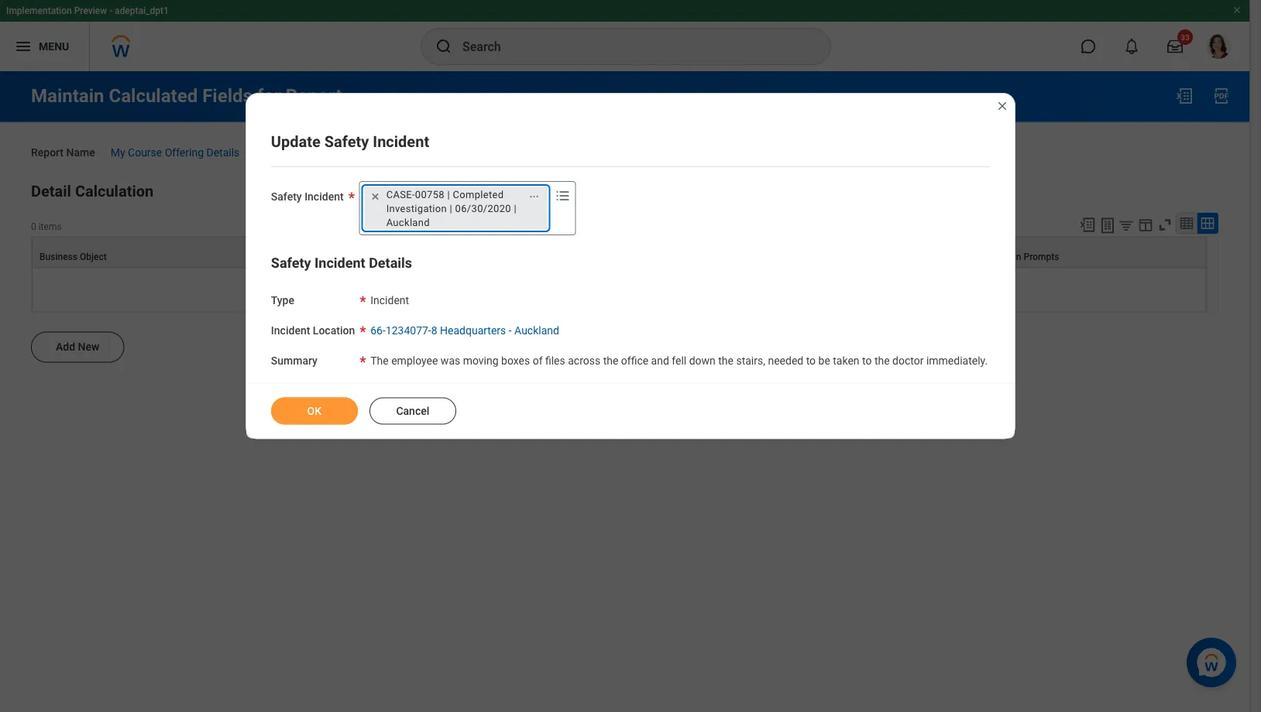 Task type: describe. For each thing, give the bounding box(es) containing it.
maintain
[[31, 85, 104, 107]]

add new
[[56, 341, 100, 354]]

completed
[[453, 189, 504, 200]]

1 to from the left
[[806, 354, 816, 367]]

needed
[[768, 354, 804, 367]]

my course offering details link
[[111, 143, 240, 159]]

close succession scorecard image
[[996, 100, 1009, 112]]

update safety incident
[[271, 132, 429, 151]]

name
[[66, 146, 95, 159]]

related actions image
[[529, 191, 540, 202]]

moving
[[463, 354, 499, 367]]

safety for safety incident
[[271, 191, 302, 203]]

stairs,
[[736, 354, 765, 367]]

cancel button
[[369, 398, 456, 425]]

show
[[966, 251, 989, 262]]

safety incident
[[271, 191, 344, 203]]

my course offering details
[[111, 146, 240, 159]]

show in main prompts
[[966, 251, 1059, 262]]

immediately.
[[926, 354, 988, 367]]

be
[[818, 354, 830, 367]]

00758
[[415, 189, 445, 200]]

items
[[39, 221, 62, 232]]

details inside maintain calculated fields for report main content
[[206, 146, 240, 159]]

detail calculation
[[31, 182, 154, 200]]

case-
[[386, 189, 415, 200]]

maintain calculated fields for report main content
[[0, 71, 1250, 385]]

fell
[[672, 354, 687, 367]]

66-
[[370, 324, 386, 337]]

in
[[991, 251, 998, 262]]

show in main prompts button
[[959, 237, 1205, 267]]

3 the from the left
[[875, 354, 890, 367]]

implementation preview -   adeptai_dpt1 banner
[[0, 0, 1250, 71]]

across
[[568, 354, 601, 367]]

investigation
[[386, 203, 447, 214]]

case-00758 | completed investigation | 06/30/2020 | auckland, press delete to clear value. option
[[365, 187, 547, 229]]

calculated
[[109, 85, 198, 107]]

close environment banner image
[[1233, 5, 1242, 15]]

table image
[[1179, 216, 1195, 231]]

export to excel image
[[1079, 216, 1096, 233]]

x small image
[[368, 189, 383, 205]]

1 the from the left
[[603, 354, 618, 367]]

auckland inside the "case-00758 | completed investigation | 06/30/2020 | auckland"
[[386, 217, 430, 228]]

- inside "safety incident details" group
[[509, 324, 512, 337]]

was
[[441, 354, 460, 367]]

business object button
[[33, 237, 310, 267]]

update safety incident dialog
[[245, 93, 1016, 439]]

ok
[[307, 405, 322, 417]]

auckland inside the 66-1234077-8    headquarters - auckland link
[[514, 324, 559, 337]]

detail calculation button
[[31, 182, 154, 200]]

06/30/2020
[[455, 203, 511, 214]]

inbox large image
[[1167, 39, 1183, 54]]

boxes
[[501, 354, 530, 367]]

new
[[78, 341, 100, 354]]

details inside group
[[369, 255, 412, 272]]

66-1234077-8    headquarters - auckland link
[[370, 321, 559, 337]]

add new button
[[31, 332, 124, 363]]

fullscreen image
[[1157, 216, 1174, 233]]

field button
[[311, 237, 494, 267]]

preview
[[74, 5, 107, 16]]

of
[[533, 354, 543, 367]]

location
[[313, 324, 355, 337]]

offering
[[165, 146, 204, 159]]

detail
[[31, 182, 71, 200]]

business
[[40, 251, 77, 262]]

0
[[31, 221, 36, 232]]

profile logan mcneil element
[[1197, 29, 1240, 64]]

object
[[80, 251, 107, 262]]

taken
[[833, 354, 860, 367]]

expand table image
[[1200, 216, 1215, 231]]



Task type: vqa. For each thing, say whether or not it's contained in the screenshot.
files
yes



Task type: locate. For each thing, give the bounding box(es) containing it.
row containing business object
[[32, 237, 1206, 268]]

safety left field
[[271, 255, 311, 272]]

0 horizontal spatial details
[[206, 146, 240, 159]]

type
[[271, 294, 294, 307]]

safety incident details
[[271, 255, 412, 272]]

report right for
[[286, 85, 342, 107]]

for
[[257, 85, 281, 107]]

safety incident details group
[[271, 254, 990, 369]]

the employee was moving boxes of files across the office and fell down the stairs, needed to be taken to the doctor immediately.
[[370, 354, 988, 367]]

down
[[689, 354, 716, 367]]

auckland down investigation
[[386, 217, 430, 228]]

to left be
[[806, 354, 816, 367]]

1 horizontal spatial the
[[718, 354, 734, 367]]

auckland
[[386, 217, 430, 228], [514, 324, 559, 337]]

doctor
[[893, 354, 924, 367]]

0 items
[[31, 221, 62, 232]]

0 horizontal spatial auckland
[[386, 217, 430, 228]]

export to worksheets image
[[1099, 216, 1117, 235]]

incident location
[[271, 324, 355, 337]]

business object
[[40, 251, 107, 262]]

report left name
[[31, 146, 64, 159]]

to
[[806, 354, 816, 367], [862, 354, 872, 367]]

|
[[447, 189, 450, 200], [450, 203, 452, 214], [514, 203, 517, 214]]

calculation
[[75, 182, 154, 200]]

cancel
[[396, 405, 429, 417]]

field
[[318, 251, 338, 262]]

safety down update
[[271, 191, 302, 203]]

implementation
[[6, 5, 72, 16]]

0 vertical spatial auckland
[[386, 217, 430, 228]]

2 the from the left
[[718, 354, 734, 367]]

1 horizontal spatial -
[[509, 324, 512, 337]]

select to filter grid data image
[[1118, 217, 1135, 233]]

-
[[109, 5, 112, 16], [509, 324, 512, 337]]

0 horizontal spatial to
[[806, 354, 816, 367]]

case-00758 | completed investigation | 06/30/2020 | auckland
[[386, 189, 517, 228]]

the
[[603, 354, 618, 367], [718, 354, 734, 367], [875, 354, 890, 367]]

row inside detail calculation group
[[32, 237, 1206, 268]]

toolbar
[[1072, 212, 1219, 237]]

files
[[545, 354, 565, 367]]

0 vertical spatial -
[[109, 5, 112, 16]]

0 horizontal spatial report
[[31, 146, 64, 159]]

safety
[[324, 132, 369, 151], [271, 191, 302, 203], [271, 255, 311, 272]]

export to excel image
[[1175, 87, 1194, 105]]

adeptai_dpt1
[[115, 5, 169, 16]]

0 vertical spatial safety
[[324, 132, 369, 151]]

headquarters
[[440, 324, 506, 337]]

the right down
[[718, 354, 734, 367]]

1234077-
[[386, 324, 431, 337]]

- up boxes
[[509, 324, 512, 337]]

0 horizontal spatial -
[[109, 5, 112, 16]]

safety inside group
[[271, 255, 311, 272]]

ok button
[[271, 398, 358, 425]]

view printable version (pdf) image
[[1212, 87, 1231, 105]]

report
[[286, 85, 342, 107], [31, 146, 64, 159]]

the left office
[[603, 354, 618, 367]]

notifications large image
[[1124, 39, 1140, 54]]

implementation preview -   adeptai_dpt1
[[6, 5, 169, 16]]

66-1234077-8    headquarters - auckland
[[370, 324, 559, 337]]

course
[[128, 146, 162, 159]]

office
[[621, 354, 649, 367]]

the
[[370, 354, 389, 367]]

click to view/edit grid preferences image
[[1137, 216, 1154, 233]]

employee
[[391, 354, 438, 367]]

my
[[111, 146, 125, 159]]

details up the incident element
[[369, 255, 412, 272]]

2 horizontal spatial the
[[875, 354, 890, 367]]

prompts image
[[554, 187, 572, 205]]

0 vertical spatial details
[[206, 146, 240, 159]]

maintain calculated fields for report
[[31, 85, 342, 107]]

add
[[56, 341, 75, 354]]

1 vertical spatial details
[[369, 255, 412, 272]]

main
[[1001, 251, 1021, 262]]

- right preview
[[109, 5, 112, 16]]

incident
[[373, 132, 429, 151], [305, 191, 344, 203], [315, 255, 365, 272], [370, 294, 409, 307], [271, 324, 310, 337]]

1 vertical spatial -
[[509, 324, 512, 337]]

details right the offering
[[206, 146, 240, 159]]

detail calculation group
[[31, 179, 1219, 371]]

toolbar inside detail calculation group
[[1072, 212, 1219, 237]]

fields
[[202, 85, 252, 107]]

1 vertical spatial auckland
[[514, 324, 559, 337]]

- inside banner
[[109, 5, 112, 16]]

0 vertical spatial report
[[286, 85, 342, 107]]

safety incident details button
[[271, 255, 412, 272]]

prompts
[[1024, 251, 1059, 262]]

8
[[431, 324, 437, 337]]

the left the doctor
[[875, 354, 890, 367]]

and
[[651, 354, 669, 367]]

incident element
[[370, 291, 409, 307]]

1 vertical spatial safety
[[271, 191, 302, 203]]

2 vertical spatial safety
[[271, 255, 311, 272]]

row
[[32, 237, 1206, 268]]

1 horizontal spatial auckland
[[514, 324, 559, 337]]

auckland up 'of'
[[514, 324, 559, 337]]

details
[[206, 146, 240, 159], [369, 255, 412, 272]]

safety right update
[[324, 132, 369, 151]]

1 vertical spatial report
[[31, 146, 64, 159]]

1 horizontal spatial report
[[286, 85, 342, 107]]

safety for safety incident details
[[271, 255, 311, 272]]

report name
[[31, 146, 95, 159]]

2 to from the left
[[862, 354, 872, 367]]

search image
[[435, 37, 453, 56]]

summary
[[271, 354, 318, 367]]

case-00758 | completed investigation | 06/30/2020 | auckland element
[[386, 187, 520, 229]]

to right taken
[[862, 354, 872, 367]]

1 horizontal spatial to
[[862, 354, 872, 367]]

update
[[271, 132, 321, 151]]

0 horizontal spatial the
[[603, 354, 618, 367]]

1 horizontal spatial details
[[369, 255, 412, 272]]



